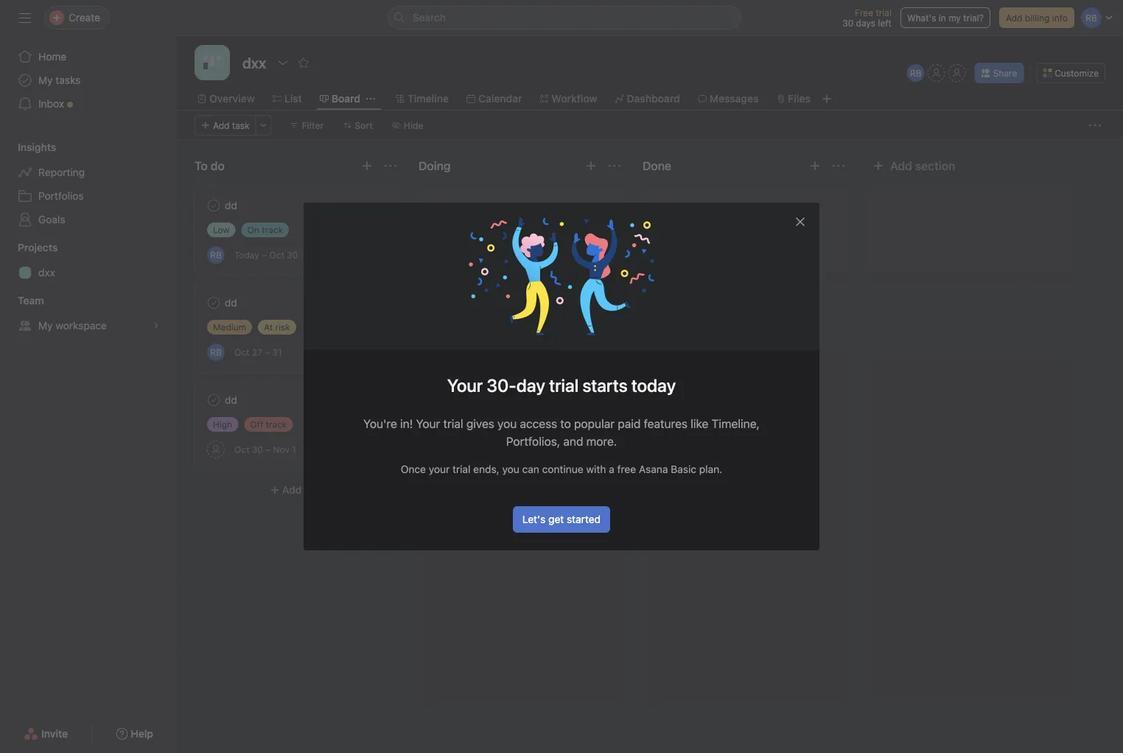 Task type: describe. For each thing, give the bounding box(es) containing it.
track for off track
[[266, 419, 287, 430]]

completed image for low
[[205, 197, 223, 215]]

teams element
[[0, 288, 177, 341]]

add billing info button
[[1000, 7, 1075, 28]]

add task image for doing
[[585, 160, 597, 172]]

oct 30 – nov 1
[[234, 445, 296, 455]]

search
[[413, 11, 446, 24]]

let's get started button
[[513, 506, 611, 533]]

home link
[[9, 45, 168, 69]]

completed checkbox for high
[[205, 391, 223, 409]]

today
[[234, 250, 259, 260]]

0 vertical spatial oct
[[269, 250, 285, 260]]

low
[[213, 225, 230, 235]]

add task image for done
[[809, 160, 821, 172]]

insights button
[[0, 140, 56, 155]]

0 vertical spatial your
[[447, 375, 483, 396]]

with
[[586, 463, 606, 476]]

Completed checkbox
[[205, 294, 223, 312]]

– for off
[[266, 445, 271, 455]]

invite button
[[14, 721, 78, 748]]

search list box
[[388, 6, 742, 29]]

continue
[[542, 463, 584, 476]]

completed image for medium
[[205, 294, 223, 312]]

in
[[939, 13, 946, 23]]

on track
[[247, 225, 283, 235]]

files
[[788, 93, 811, 105]]

projects
[[18, 241, 58, 254]]

files link
[[777, 91, 811, 107]]

off track
[[250, 419, 287, 430]]

completed checkbox for low
[[205, 197, 223, 215]]

on
[[247, 225, 259, 235]]

gives
[[467, 417, 495, 431]]

projects button
[[0, 240, 58, 255]]

day
[[517, 375, 545, 396]]

add task image
[[361, 160, 373, 172]]

section
[[916, 159, 956, 173]]

you inside you're in! your trial gives you access to popular paid features like timeline, portfolios, and more.
[[498, 417, 517, 431]]

my workspace
[[38, 320, 107, 332]]

calendar link
[[467, 91, 522, 107]]

you're in! your trial gives you access to popular paid features like timeline, portfolios, and more.
[[363, 417, 760, 449]]

goals
[[38, 213, 65, 226]]

oct for off
[[234, 445, 250, 455]]

insights element
[[0, 134, 177, 234]]

free
[[855, 7, 874, 18]]

rb for today – oct 30
[[210, 250, 222, 260]]

timeline link
[[396, 91, 449, 107]]

share
[[994, 68, 1018, 78]]

portfolios link
[[9, 184, 168, 208]]

overview
[[209, 93, 255, 105]]

info
[[1053, 13, 1068, 23]]

to do
[[195, 159, 225, 173]]

workflow
[[552, 93, 598, 105]]

to
[[560, 417, 571, 431]]

my
[[949, 13, 961, 23]]

board image
[[203, 54, 221, 72]]

done
[[643, 159, 672, 173]]

global element
[[0, 36, 177, 125]]

goals link
[[9, 208, 168, 231]]

messages
[[710, 93, 759, 105]]

medium
[[213, 322, 246, 332]]

workspace
[[56, 320, 107, 332]]

0 vertical spatial rb button
[[907, 64, 925, 82]]

your
[[429, 463, 450, 476]]

your 30-day trial starts today
[[447, 375, 676, 396]]

workflow link
[[540, 91, 598, 107]]

trial right your
[[453, 463, 471, 476]]

rb button for oct 27 – 31
[[207, 344, 225, 361]]

access
[[520, 417, 557, 431]]

completed image
[[205, 391, 223, 409]]

my for my workspace
[[38, 320, 53, 332]]

1 vertical spatial you
[[502, 463, 520, 476]]

reporting
[[38, 166, 85, 178]]

timeline,
[[712, 417, 760, 431]]

calendar
[[478, 93, 522, 105]]

30 inside free trial 30 days left
[[843, 18, 854, 28]]

can
[[522, 463, 540, 476]]

left
[[878, 18, 892, 28]]

close image
[[795, 216, 807, 228]]

add billing info
[[1006, 13, 1068, 23]]

dashboard
[[627, 93, 680, 105]]

and
[[564, 435, 583, 449]]

portfolios,
[[506, 435, 560, 449]]

board link
[[320, 91, 361, 107]]

once your trial ends, you can continue with a free asana basic plan.
[[401, 463, 723, 476]]

trial inside you're in! your trial gives you access to popular paid features like timeline, portfolios, and more.
[[443, 417, 463, 431]]

high
[[213, 419, 232, 430]]

search button
[[388, 6, 742, 29]]

dxx link
[[9, 261, 168, 285]]

my tasks
[[38, 74, 81, 86]]

invite
[[41, 728, 68, 740]]

portfolios
[[38, 190, 84, 202]]

once
[[401, 463, 426, 476]]

list
[[284, 93, 302, 105]]



Task type: locate. For each thing, give the bounding box(es) containing it.
1 dd from the top
[[225, 199, 237, 212]]

30
[[843, 18, 854, 28], [287, 250, 298, 260], [252, 445, 263, 455]]

2 vertical spatial rb button
[[207, 344, 225, 361]]

add inside add section button
[[891, 159, 913, 173]]

list link
[[273, 91, 302, 107]]

my left tasks
[[38, 74, 53, 86]]

–
[[262, 250, 267, 260], [265, 347, 270, 358], [266, 445, 271, 455]]

you right gives
[[498, 417, 517, 431]]

3 dd from the top
[[225, 394, 237, 406]]

today – oct 30
[[234, 250, 298, 260]]

track right off
[[266, 419, 287, 430]]

2 completed image from the top
[[205, 294, 223, 312]]

2 vertical spatial dd
[[225, 394, 237, 406]]

1 vertical spatial dd
[[225, 297, 237, 309]]

rb button for today – oct 30
[[207, 246, 225, 264]]

1 vertical spatial rb
[[210, 250, 222, 260]]

share button
[[975, 63, 1024, 83]]

features
[[644, 417, 688, 431]]

in!
[[400, 417, 413, 431]]

my workspace link
[[9, 314, 168, 338]]

inbox
[[38, 98, 64, 110]]

1 vertical spatial completed checkbox
[[205, 391, 223, 409]]

1 add task image from the left
[[585, 160, 597, 172]]

add section button
[[867, 153, 962, 179]]

0 horizontal spatial 30
[[252, 445, 263, 455]]

dd right completed checkbox
[[225, 297, 237, 309]]

what's in my trial? button
[[901, 7, 991, 28]]

let's get started
[[523, 513, 601, 526]]

1 vertical spatial my
[[38, 320, 53, 332]]

completed image
[[205, 197, 223, 215], [205, 294, 223, 312]]

0 vertical spatial rb
[[910, 68, 922, 78]]

– left nov at the bottom of page
[[266, 445, 271, 455]]

started
[[567, 513, 601, 526]]

dd for low
[[225, 199, 237, 212]]

your inside you're in! your trial gives you access to popular paid features like timeline, portfolios, and more.
[[416, 417, 440, 431]]

doing
[[419, 159, 451, 173]]

what's
[[907, 13, 937, 23]]

insights
[[18, 141, 56, 153]]

completed checkbox up low at the top of page
[[205, 197, 223, 215]]

my tasks link
[[9, 69, 168, 92]]

my down team in the left of the page
[[38, 320, 53, 332]]

1 horizontal spatial your
[[447, 375, 483, 396]]

team
[[18, 295, 44, 307]]

my inside global element
[[38, 74, 53, 86]]

0 vertical spatial dd
[[225, 199, 237, 212]]

rb for oct 27 – 31
[[210, 347, 222, 358]]

2 dd from the top
[[225, 297, 237, 309]]

basic plan.
[[671, 463, 723, 476]]

more.
[[587, 435, 617, 449]]

2 completed checkbox from the top
[[205, 391, 223, 409]]

trial right free
[[876, 7, 892, 18]]

rb button down 'medium'
[[207, 344, 225, 361]]

like
[[691, 417, 709, 431]]

1 horizontal spatial add task image
[[809, 160, 821, 172]]

track right on
[[262, 225, 283, 235]]

ends,
[[473, 463, 500, 476]]

your left 30-
[[447, 375, 483, 396]]

trial right the day
[[549, 375, 579, 396]]

free
[[617, 463, 636, 476]]

trial left gives
[[443, 417, 463, 431]]

0 vertical spatial completed image
[[205, 197, 223, 215]]

30 left days
[[843, 18, 854, 28]]

you left can
[[502, 463, 520, 476]]

– right today
[[262, 250, 267, 260]]

off
[[250, 419, 263, 430]]

what's in my trial?
[[907, 13, 984, 23]]

dd up low at the top of page
[[225, 199, 237, 212]]

add task image down files
[[809, 160, 821, 172]]

my
[[38, 74, 53, 86], [38, 320, 53, 332]]

0 vertical spatial my
[[38, 74, 53, 86]]

dd for high
[[225, 394, 237, 406]]

rb down low at the top of page
[[210, 250, 222, 260]]

0 vertical spatial completed checkbox
[[205, 197, 223, 215]]

your right in!
[[416, 417, 440, 431]]

track for on track
[[262, 225, 283, 235]]

1 my from the top
[[38, 74, 53, 86]]

starts today
[[583, 375, 676, 396]]

hide sidebar image
[[19, 12, 31, 24]]

rb down the what's
[[910, 68, 922, 78]]

dd right completed icon
[[225, 394, 237, 406]]

days
[[856, 18, 876, 28]]

2 vertical spatial oct
[[234, 445, 250, 455]]

oct left nov at the bottom of page
[[234, 445, 250, 455]]

let's
[[523, 513, 546, 526]]

1 vertical spatial rb button
[[207, 246, 225, 264]]

0 vertical spatial 30
[[843, 18, 854, 28]]

0 horizontal spatial add task image
[[585, 160, 597, 172]]

trial?
[[964, 13, 984, 23]]

0 vertical spatial you
[[498, 417, 517, 431]]

2 vertical spatial –
[[266, 445, 271, 455]]

tasks
[[56, 74, 81, 86]]

rb button down the what's
[[907, 64, 925, 82]]

add task
[[213, 120, 250, 130], [506, 201, 549, 213], [730, 201, 773, 213], [282, 484, 325, 496]]

oct left 27
[[234, 347, 250, 358]]

messages link
[[698, 91, 759, 107]]

completed image up low at the top of page
[[205, 197, 223, 215]]

paid
[[618, 417, 641, 431]]

– for at
[[265, 347, 270, 358]]

2 horizontal spatial 30
[[843, 18, 854, 28]]

None text field
[[239, 49, 270, 76]]

2 add task image from the left
[[809, 160, 821, 172]]

30 left nov at the bottom of page
[[252, 445, 263, 455]]

rb button
[[907, 64, 925, 82], [207, 246, 225, 264], [207, 344, 225, 361]]

Completed checkbox
[[205, 197, 223, 215], [205, 391, 223, 409]]

you
[[498, 417, 517, 431], [502, 463, 520, 476]]

dxx
[[38, 267, 55, 279]]

1 vertical spatial –
[[265, 347, 270, 358]]

add task image left done at the right of the page
[[585, 160, 597, 172]]

rb down 'medium'
[[210, 347, 222, 358]]

1 vertical spatial your
[[416, 417, 440, 431]]

task
[[232, 120, 250, 130], [529, 201, 549, 213], [753, 201, 773, 213], [304, 484, 325, 496]]

2 vertical spatial 30
[[252, 445, 263, 455]]

completed checkbox up high
[[205, 391, 223, 409]]

add task image
[[585, 160, 597, 172], [809, 160, 821, 172]]

nov
[[273, 445, 290, 455]]

overview link
[[198, 91, 255, 107]]

– left 31
[[265, 347, 270, 358]]

2 vertical spatial rb
[[210, 347, 222, 358]]

at
[[264, 322, 273, 332]]

oct down on track
[[269, 250, 285, 260]]

1 completed image from the top
[[205, 197, 223, 215]]

1 vertical spatial completed image
[[205, 294, 223, 312]]

you're
[[363, 417, 397, 431]]

1 vertical spatial 30
[[287, 250, 298, 260]]

0 vertical spatial track
[[262, 225, 283, 235]]

1 vertical spatial track
[[266, 419, 287, 430]]

home
[[38, 50, 67, 63]]

add section
[[891, 159, 956, 173]]

1 horizontal spatial 30
[[287, 250, 298, 260]]

dd for medium
[[225, 297, 237, 309]]

27
[[252, 347, 262, 358]]

track
[[262, 225, 283, 235], [266, 419, 287, 430]]

1
[[292, 445, 296, 455]]

rb button down low at the top of page
[[207, 246, 225, 264]]

team button
[[0, 293, 44, 308]]

add to starred image
[[298, 57, 310, 69]]

add task button
[[195, 115, 256, 136], [428, 194, 616, 220], [652, 194, 840, 220], [195, 477, 401, 504]]

asana
[[639, 463, 668, 476]]

free trial 30 days left
[[843, 7, 892, 28]]

projects element
[[0, 234, 177, 288]]

my inside teams element
[[38, 320, 53, 332]]

my for my tasks
[[38, 74, 53, 86]]

add inside add billing info button
[[1006, 13, 1023, 23]]

at risk
[[264, 322, 290, 332]]

a
[[609, 463, 615, 476]]

completed image up 'medium'
[[205, 294, 223, 312]]

30 right today
[[287, 250, 298, 260]]

1 completed checkbox from the top
[[205, 197, 223, 215]]

1 vertical spatial oct
[[234, 347, 250, 358]]

inbox link
[[9, 92, 168, 116]]

2 my from the top
[[38, 320, 53, 332]]

reporting link
[[9, 161, 168, 184]]

31
[[273, 347, 282, 358]]

timeline
[[408, 93, 449, 105]]

trial inside free trial 30 days left
[[876, 7, 892, 18]]

30-
[[487, 375, 517, 396]]

0 horizontal spatial your
[[416, 417, 440, 431]]

oct for at
[[234, 347, 250, 358]]

0 vertical spatial –
[[262, 250, 267, 260]]



Task type: vqa. For each thing, say whether or not it's contained in the screenshot.
the rightmost TS
no



